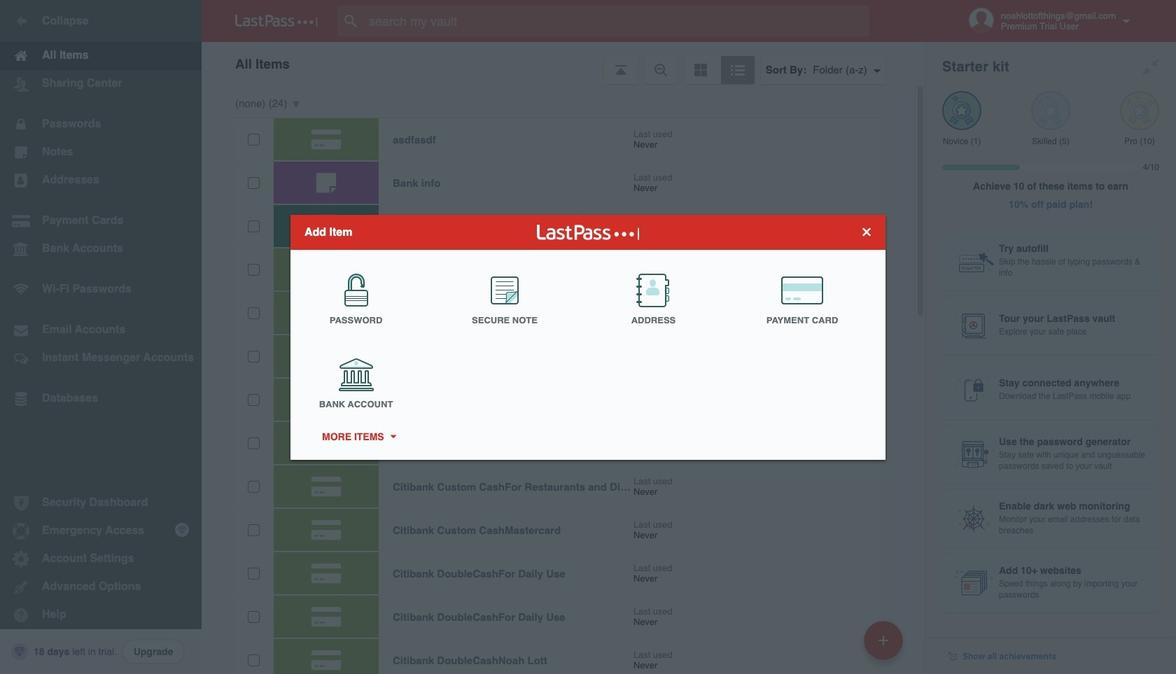 Task type: describe. For each thing, give the bounding box(es) containing it.
lastpass image
[[235, 15, 318, 27]]

search my vault text field
[[338, 6, 897, 36]]

Search search field
[[338, 6, 897, 36]]

new item image
[[879, 636, 889, 645]]



Task type: locate. For each thing, give the bounding box(es) containing it.
vault options navigation
[[202, 42, 926, 84]]

main navigation navigation
[[0, 0, 202, 674]]

caret right image
[[388, 435, 398, 438]]

dialog
[[291, 215, 886, 460]]

new item navigation
[[859, 617, 912, 674]]



Task type: vqa. For each thing, say whether or not it's contained in the screenshot.
New item element
no



